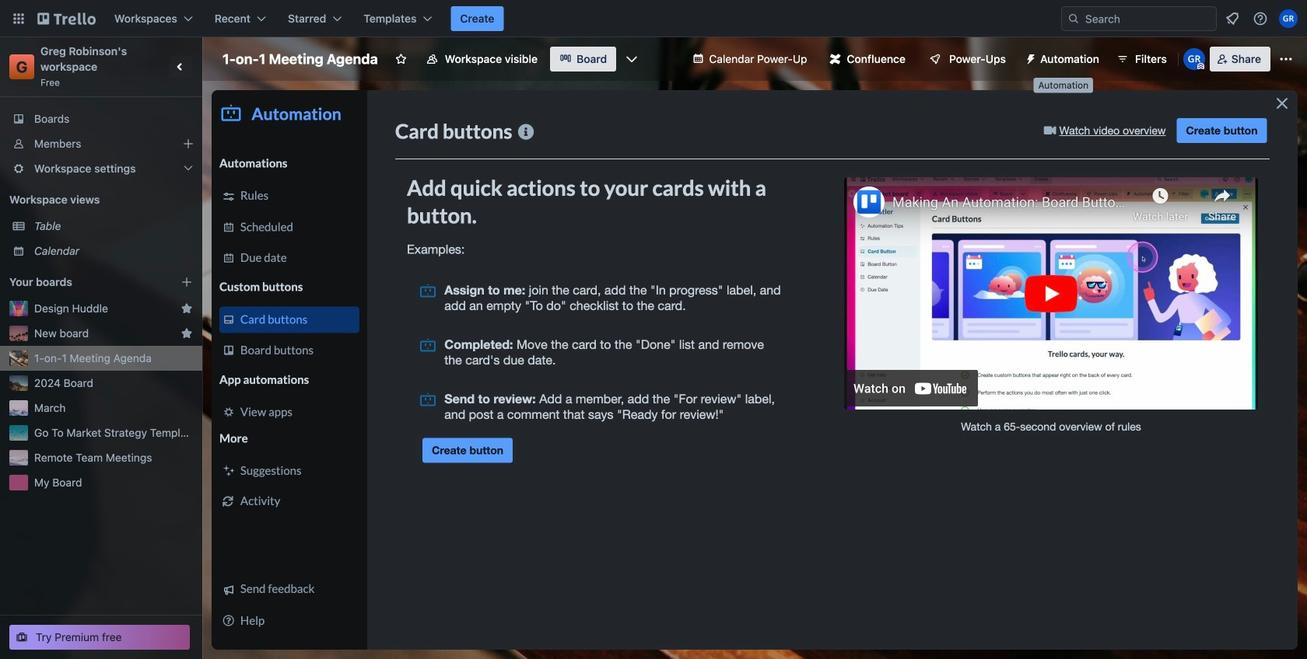 Task type: locate. For each thing, give the bounding box(es) containing it.
greg robinson (gregrobinson96) image
[[1279, 9, 1298, 28]]

0 notifications image
[[1223, 9, 1242, 28]]

primary element
[[0, 0, 1308, 37]]

1 vertical spatial starred icon image
[[181, 328, 193, 340]]

Board name text field
[[215, 47, 386, 72]]

starred icon image
[[181, 303, 193, 315], [181, 328, 193, 340]]

search image
[[1068, 12, 1080, 25]]

your boards with 8 items element
[[9, 273, 157, 292]]

0 vertical spatial starred icon image
[[181, 303, 193, 315]]

greg robinson (gregrobinson96) image
[[1184, 48, 1205, 70]]

open information menu image
[[1253, 11, 1269, 26]]

tooltip
[[1034, 78, 1094, 93]]

confluence icon image
[[830, 54, 841, 65]]

star or unstar board image
[[395, 53, 408, 65]]



Task type: describe. For each thing, give the bounding box(es) containing it.
Search field
[[1080, 8, 1216, 30]]

2 starred icon image from the top
[[181, 328, 193, 340]]

add board image
[[181, 276, 193, 289]]

workspace navigation collapse icon image
[[170, 56, 191, 78]]

customize views image
[[624, 51, 640, 67]]

show menu image
[[1279, 51, 1294, 67]]

1 starred icon image from the top
[[181, 303, 193, 315]]

back to home image
[[37, 6, 96, 31]]

sm image
[[1019, 47, 1041, 68]]

this member is an admin of this board. image
[[1198, 63, 1205, 70]]



Task type: vqa. For each thing, say whether or not it's contained in the screenshot.
Primary "element"
yes



